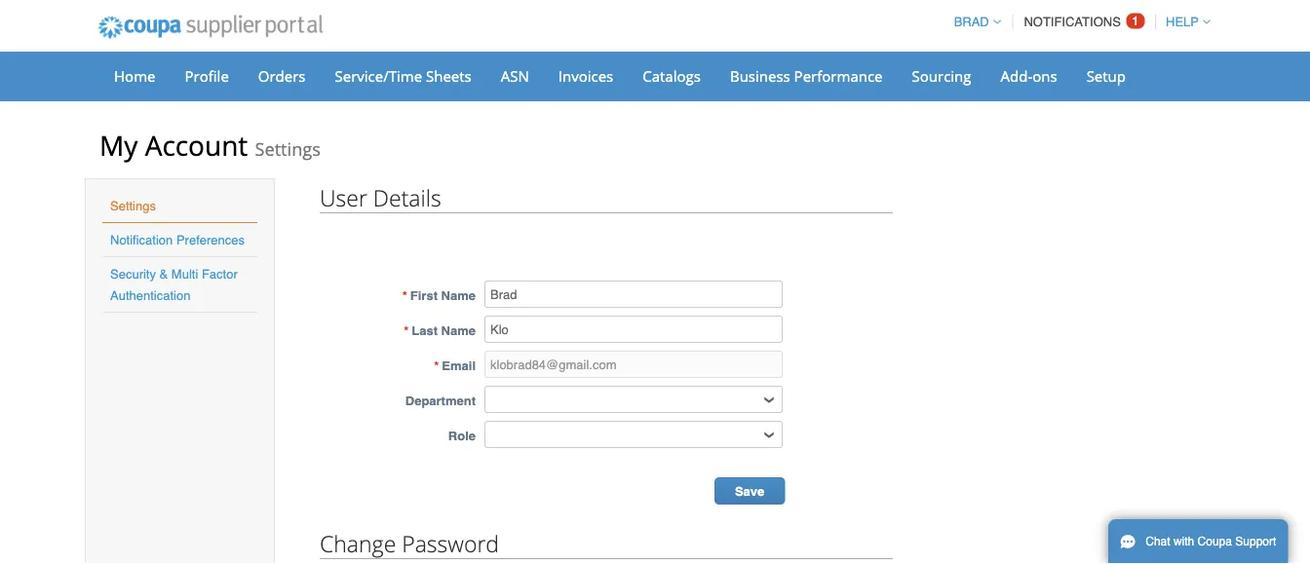 Task type: describe. For each thing, give the bounding box(es) containing it.
save
[[735, 484, 765, 499]]

preferences
[[176, 232, 245, 247]]

name for * first name
[[441, 288, 476, 303]]

home
[[114, 66, 155, 86]]

coupa supplier portal image
[[85, 3, 336, 52]]

setup link
[[1074, 61, 1139, 91]]

add-
[[1001, 66, 1032, 86]]

brad link
[[945, 15, 1001, 29]]

my
[[99, 127, 138, 164]]

setup
[[1087, 66, 1126, 86]]

sourcing link
[[899, 61, 984, 91]]

profile link
[[172, 61, 242, 91]]

navigation containing notifications 1
[[945, 3, 1211, 41]]

sheets
[[426, 66, 472, 86]]

* last name
[[404, 323, 476, 338]]

with
[[1174, 535, 1194, 549]]

invoices
[[558, 66, 613, 86]]

user
[[320, 182, 367, 213]]

notifications 1
[[1024, 14, 1139, 29]]

chat
[[1146, 535, 1170, 549]]

email
[[442, 358, 476, 373]]

* for * first name
[[402, 288, 407, 303]]

* first name
[[402, 288, 476, 303]]

password
[[402, 528, 499, 559]]

coupa
[[1198, 535, 1232, 549]]

* for * last name
[[404, 323, 409, 338]]

catalogs link
[[630, 61, 713, 91]]

service/time sheets
[[335, 66, 472, 86]]

performance
[[794, 66, 883, 86]]

security
[[110, 267, 156, 281]]

support
[[1235, 535, 1276, 549]]

chat with coupa support button
[[1108, 520, 1288, 564]]

notifications
[[1024, 15, 1121, 29]]

multi
[[171, 267, 198, 281]]

settings inside my account settings
[[255, 137, 321, 161]]

business performance
[[730, 66, 883, 86]]

change password
[[320, 528, 499, 559]]

save button
[[714, 478, 785, 505]]

service/time sheets link
[[322, 61, 484, 91]]

last
[[412, 323, 438, 338]]

* email
[[434, 358, 476, 373]]



Task type: locate. For each thing, give the bounding box(es) containing it.
name
[[441, 288, 476, 303], [441, 323, 476, 338]]

0 horizontal spatial settings
[[110, 198, 156, 213]]

authentication
[[110, 288, 190, 303]]

catalogs
[[643, 66, 701, 86]]

security & multi factor authentication link
[[110, 267, 238, 303]]

settings
[[255, 137, 321, 161], [110, 198, 156, 213]]

help link
[[1157, 15, 1211, 29]]

orders
[[258, 66, 306, 86]]

profile
[[185, 66, 229, 86]]

sourcing
[[912, 66, 971, 86]]

business
[[730, 66, 790, 86]]

settings down orders link
[[255, 137, 321, 161]]

first
[[410, 288, 438, 303]]

home link
[[101, 61, 168, 91]]

asn
[[501, 66, 529, 86]]

1 vertical spatial *
[[404, 323, 409, 338]]

add-ons
[[1001, 66, 1057, 86]]

chat with coupa support
[[1146, 535, 1276, 549]]

asn link
[[488, 61, 542, 91]]

details
[[373, 182, 441, 213]]

role
[[448, 428, 476, 443]]

None text field
[[484, 281, 783, 308], [484, 316, 783, 343], [484, 351, 783, 378], [484, 281, 783, 308], [484, 316, 783, 343], [484, 351, 783, 378]]

invoices link
[[546, 61, 626, 91]]

change
[[320, 528, 396, 559]]

*
[[402, 288, 407, 303], [404, 323, 409, 338], [434, 358, 439, 373]]

0 vertical spatial name
[[441, 288, 476, 303]]

* left email
[[434, 358, 439, 373]]

notification
[[110, 232, 173, 247]]

* left first
[[402, 288, 407, 303]]

0 vertical spatial settings
[[255, 137, 321, 161]]

* left last
[[404, 323, 409, 338]]

add-ons link
[[988, 61, 1070, 91]]

factor
[[202, 267, 238, 281]]

ons
[[1032, 66, 1057, 86]]

brad
[[954, 15, 989, 29]]

0 vertical spatial *
[[402, 288, 407, 303]]

2 vertical spatial *
[[434, 358, 439, 373]]

notification preferences
[[110, 232, 245, 247]]

notification preferences link
[[110, 232, 245, 247]]

&
[[159, 267, 168, 281]]

my account settings
[[99, 127, 321, 164]]

name right last
[[441, 323, 476, 338]]

1
[[1132, 14, 1139, 28]]

navigation
[[945, 3, 1211, 41]]

business performance link
[[717, 61, 895, 91]]

department
[[405, 393, 476, 408]]

user details
[[320, 182, 441, 213]]

1 horizontal spatial settings
[[255, 137, 321, 161]]

name right first
[[441, 288, 476, 303]]

settings link
[[110, 198, 156, 213]]

1 name from the top
[[441, 288, 476, 303]]

1 vertical spatial settings
[[110, 198, 156, 213]]

2 name from the top
[[441, 323, 476, 338]]

account
[[145, 127, 248, 164]]

1 vertical spatial name
[[441, 323, 476, 338]]

* for * email
[[434, 358, 439, 373]]

orders link
[[245, 61, 318, 91]]

help
[[1166, 15, 1199, 29]]

settings up notification
[[110, 198, 156, 213]]

service/time
[[335, 66, 422, 86]]

security & multi factor authentication
[[110, 267, 238, 303]]

name for * last name
[[441, 323, 476, 338]]



Task type: vqa. For each thing, say whether or not it's contained in the screenshot.
Giulia Masi image
no



